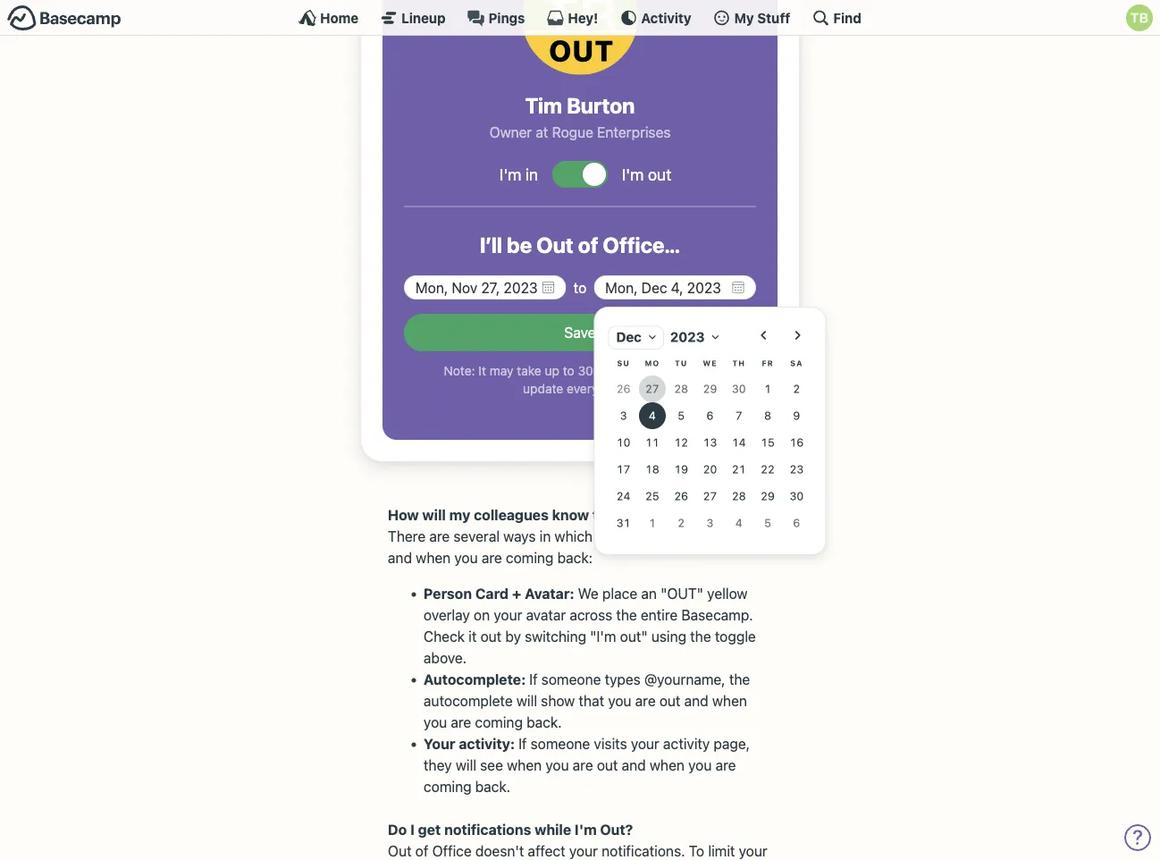 Task type: describe. For each thing, give the bounding box(es) containing it.
switching
[[525, 628, 586, 645]]

0 horizontal spatial 30 button
[[725, 375, 752, 402]]

0 vertical spatial 29
[[703, 382, 717, 395]]

0 vertical spatial out
[[537, 233, 574, 258]]

my
[[449, 507, 470, 524]]

0 vertical spatial 4
[[649, 409, 656, 422]]

"out"
[[661, 585, 704, 602]]

are left out,
[[703, 528, 724, 545]]

avatar inside we place an "out" yellow overlay on your avatar across the entire basecamp. check it out by switching "i'm out" using the toggle above.
[[526, 607, 566, 624]]

and inside how will my colleagues know that i'm out? there are several ways in which we flag that you are out, and when you are coming back:
[[388, 550, 412, 567]]

out inside we place an "out" yellow overlay on your avatar across the entire basecamp. check it out by switching "i'm out" using the toggle above.
[[481, 628, 502, 645]]

will inside if someone types @yourname, the autocomplete will show that you are out and when you are coming back.
[[517, 693, 537, 710]]

0 horizontal spatial 26 button
[[610, 375, 637, 402]]

autocomplete:
[[424, 671, 529, 688]]

notifications.
[[602, 843, 685, 860]]

i'll
[[480, 233, 502, 258]]

to down i'll be out of office…
[[574, 279, 587, 296]]

in inside how will my colleagues know that i'm out? there are several ways in which we flag that you are out, and when you are coming back:
[[540, 528, 551, 545]]

16
[[790, 435, 804, 448]]

we for we place an "out" yellow overlay on your avatar across the entire basecamp. check it out by switching "i'm out" using the toggle above.
[[578, 585, 599, 602]]

i'm inside how will my colleagues know that i'm out? there are several ways in which we flag that you are out, and when you are coming back:
[[624, 507, 646, 524]]

1 vertical spatial 6 button
[[783, 509, 810, 536]]

back. inside the if someone visits your activity page, they will see when you are out and when you are coming back.
[[475, 778, 511, 795]]

notifications
[[444, 821, 531, 838]]

0 horizontal spatial 27
[[645, 382, 659, 395]]

1 horizontal spatial 2 button
[[783, 375, 810, 402]]

0 horizontal spatial 3 button
[[610, 402, 637, 429]]

tim
[[525, 92, 562, 117]]

0 horizontal spatial 27 button
[[639, 375, 666, 402]]

tim burton owner         at         rogue enterprises
[[490, 92, 671, 141]]

update
[[523, 381, 563, 395]]

i'll be out of office…
[[480, 233, 680, 258]]

1 vertical spatial 27
[[703, 489, 717, 502]]

and inside the if someone visits your activity page, they will see when you are out and when you are coming back.
[[622, 757, 646, 774]]

th
[[732, 359, 745, 368]]

to right up
[[563, 363, 575, 378]]

an
[[641, 585, 657, 602]]

i'm in
[[500, 165, 538, 184]]

are down the autocomplete
[[451, 714, 471, 731]]

coming inside if someone types @yourname, the autocomplete will show that you are out and when you are coming back.
[[475, 714, 523, 731]]

out down enterprises
[[648, 165, 672, 184]]

to
[[689, 843, 705, 860]]

we
[[597, 528, 615, 545]]

1 vertical spatial 1 button
[[639, 509, 666, 536]]

limit
[[708, 843, 735, 860]]

1 horizontal spatial 3 button
[[697, 509, 723, 536]]

to left th
[[705, 363, 716, 378]]

mo
[[645, 359, 660, 368]]

if someone visits your activity page, they will see when you are out and when you are coming back.
[[424, 735, 750, 795]]

i'm out
[[622, 165, 672, 184]]

1 vertical spatial 6
[[793, 516, 800, 529]]

1 horizontal spatial 5 button
[[754, 509, 781, 536]]

my stuff
[[734, 10, 791, 25]]

0 vertical spatial 3
[[620, 409, 627, 422]]

9
[[793, 409, 800, 422]]

5 for right 5 button
[[764, 516, 771, 529]]

page,
[[714, 735, 750, 752]]

1 vertical spatial that
[[647, 528, 672, 545]]

24 button
[[610, 483, 637, 509]]

1 for the right 1 button
[[764, 382, 771, 395]]

they
[[424, 757, 452, 774]]

out inside the if someone visits your activity page, they will see when you are out and when you are coming back.
[[597, 757, 618, 774]]

i
[[410, 821, 415, 838]]

you up 'your'
[[424, 714, 447, 731]]

tim burton image
[[1126, 4, 1153, 31]]

of inside do i get notifications while i'm out? out of office doesn't affect your notifications. to limit your
[[415, 843, 429, 860]]

7
[[735, 409, 742, 422]]

11 button
[[639, 429, 666, 456]]

22 button
[[754, 456, 781, 483]]

back:
[[558, 550, 593, 567]]

if for autocomplete:
[[529, 671, 538, 688]]

0 vertical spatial 6 button
[[697, 402, 723, 429]]

21
[[732, 462, 746, 475]]

1 vertical spatial 4 button
[[725, 509, 752, 536]]

1 for bottom 1 button
[[649, 516, 656, 529]]

affect
[[528, 843, 566, 860]]

out inside do i get notifications while i'm out? out of office doesn't affect your notifications. to limit your
[[388, 843, 412, 860]]

21 button
[[725, 456, 752, 483]]

0 horizontal spatial the
[[616, 607, 637, 624]]

you down show
[[546, 757, 569, 774]]

1 horizontal spatial 26 button
[[668, 483, 695, 509]]

when inside how will my colleagues know that i'm out? there are several ways in which we flag that you are out, and when you are coming back:
[[416, 550, 451, 567]]

your inside the if someone visits your activity page, they will see when you are out and when you are coming back.
[[631, 735, 660, 752]]

17 button
[[610, 456, 637, 483]]

your right limit
[[739, 843, 768, 860]]

while
[[535, 821, 571, 838]]

sa
[[790, 359, 803, 368]]

flag
[[619, 528, 643, 545]]

if someone types @yourname, the autocomplete will show that you are out and when you are coming back.
[[424, 671, 750, 731]]

your right the affect
[[569, 843, 598, 860]]

18
[[645, 462, 659, 475]]

out inside if someone types @yourname, the autocomplete will show that you are out and when you are coming back.
[[660, 693, 681, 710]]

13
[[703, 435, 717, 448]]

dialog containing dec
[[594, 299, 880, 564]]

enterprises
[[597, 124, 671, 141]]

colleagues
[[474, 507, 549, 524]]

back. inside if someone types @yourname, the autocomplete will show that you are out and when you are coming back.
[[527, 714, 562, 731]]

using
[[652, 628, 687, 645]]

take
[[517, 363, 542, 378]]

8
[[764, 409, 771, 422]]

your inside we place an "out" yellow overlay on your avatar across the entire basecamp. check it out by switching "i'm out" using the toggle above.
[[494, 607, 522, 624]]

11
[[645, 435, 659, 448]]

avatar:
[[525, 585, 575, 602]]

1 horizontal spatial 29 button
[[754, 483, 781, 509]]

and inside if someone types @yourname, the autocomplete will show that you are out and when you are coming back.
[[684, 693, 709, 710]]

activity
[[663, 735, 710, 752]]

12
[[674, 435, 688, 448]]

1 horizontal spatial 30 button
[[783, 483, 810, 509]]

20
[[703, 462, 717, 475]]

visits
[[594, 735, 627, 752]]

if for your activity:
[[519, 735, 527, 752]]

i'm down enterprises
[[622, 165, 644, 184]]

that inside if someone types @yourname, the autocomplete will show that you are out and when you are coming back.
[[579, 693, 604, 710]]

are down if someone types @yourname, the autocomplete will show that you are out and when you are coming back.
[[573, 757, 593, 774]]

owner
[[490, 124, 532, 141]]

your activity:
[[424, 735, 519, 752]]

types
[[605, 671, 641, 688]]

1 vertical spatial the
[[690, 628, 711, 645]]

above.
[[424, 650, 467, 667]]

stuff
[[757, 10, 791, 25]]

burton
[[567, 92, 635, 117]]

out"
[[620, 628, 648, 645]]

0 vertical spatial 4 button
[[639, 402, 666, 429]]

15 button
[[754, 429, 781, 456]]

30 for the rightmost 30 button
[[790, 489, 804, 502]]

"i'm
[[590, 628, 616, 645]]

doesn't
[[475, 843, 524, 860]]

30min
[[578, 363, 614, 378]]

when inside if someone types @yourname, the autocomplete will show that you are out and when you are coming back.
[[712, 693, 747, 710]]

are down my
[[429, 528, 450, 545]]

by
[[505, 628, 521, 645]]

be
[[507, 233, 532, 258]]

26 for the left 26 button
[[616, 382, 630, 395]]

the inside if someone types @yourname, the autocomplete will show that you are out and when you are coming back.
[[729, 671, 750, 688]]

it
[[479, 363, 486, 378]]

office…
[[603, 233, 680, 258]]

0 vertical spatial 29 button
[[697, 375, 723, 402]]

fr
[[762, 359, 774, 368]]

dec
[[616, 329, 641, 344]]



Task type: locate. For each thing, give the bounding box(es) containing it.
0 vertical spatial and
[[388, 550, 412, 567]]

2 button right 25 button
[[668, 509, 695, 536]]

+
[[512, 585, 522, 602]]

if inside if someone types @yourname, the autocomplete will show that you are out and when you are coming back.
[[529, 671, 538, 688]]

2 down sa
[[793, 382, 800, 395]]

1 horizontal spatial 6 button
[[783, 509, 810, 536]]

5 for the left 5 button
[[678, 409, 685, 422]]

we right tu
[[703, 359, 717, 368]]

29 down 22 button
[[761, 489, 775, 502]]

29 button
[[697, 375, 723, 402], [754, 483, 781, 509]]

1 vertical spatial 26
[[674, 489, 688, 502]]

0 horizontal spatial 5
[[678, 409, 685, 422]]

in
[[526, 165, 538, 184], [540, 528, 551, 545]]

back. down show
[[527, 714, 562, 731]]

26 for the rightmost 26 button
[[674, 489, 688, 502]]

you down several
[[455, 550, 478, 567]]

will left my
[[422, 507, 446, 524]]

27 down the 20 button
[[703, 489, 717, 502]]

6 button
[[697, 402, 723, 429], [783, 509, 810, 536]]

0 horizontal spatial 1 button
[[639, 509, 666, 536]]

30 button down th
[[725, 375, 752, 402]]

0 horizontal spatial 28
[[674, 382, 688, 395]]

0 vertical spatial 30 button
[[725, 375, 752, 402]]

1 vertical spatial will
[[517, 693, 537, 710]]

0 vertical spatial that
[[593, 507, 621, 524]]

1 horizontal spatial 6
[[793, 516, 800, 529]]

20 button
[[697, 456, 723, 483]]

main element
[[0, 0, 1160, 36]]

1 horizontal spatial 29
[[761, 489, 775, 502]]

we for we
[[703, 359, 717, 368]]

1 horizontal spatial choose date… field
[[594, 276, 756, 299]]

30 down th
[[732, 382, 746, 395]]

1 vertical spatial avatar
[[526, 607, 566, 624]]

do i get notifications while i'm out? out of office doesn't affect your notifications. to limit your
[[388, 821, 768, 860]]

out?
[[650, 507, 680, 524]]

0 vertical spatial 28 button
[[668, 375, 695, 402]]

None submit
[[404, 314, 756, 351]]

2023
[[670, 329, 705, 344]]

in right ways
[[540, 528, 551, 545]]

26 down for
[[616, 382, 630, 395]]

if
[[529, 671, 538, 688], [519, 735, 527, 752]]

29 button left 7 button
[[697, 375, 723, 402]]

15
[[761, 435, 775, 448]]

0 horizontal spatial 28 button
[[668, 375, 695, 402]]

1 vertical spatial 29 button
[[754, 483, 781, 509]]

it
[[469, 628, 477, 645]]

0 horizontal spatial out
[[388, 843, 412, 860]]

2 horizontal spatial the
[[729, 671, 750, 688]]

place
[[603, 585, 638, 602]]

there
[[388, 528, 426, 545]]

choose date… field down i'll
[[404, 276, 567, 299]]

to
[[574, 279, 587, 296], [563, 363, 575, 378], [705, 363, 716, 378]]

your up by
[[494, 607, 522, 624]]

30 down 23 button
[[790, 489, 804, 502]]

avatar right "mo"
[[666, 363, 701, 378]]

0 horizontal spatial 26
[[616, 382, 630, 395]]

if inside the if someone visits your activity page, they will see when you are out and when you are coming back.
[[519, 735, 527, 752]]

6 button down 23 button
[[783, 509, 810, 536]]

someone inside if someone types @yourname, the autocomplete will show that you are out and when you are coming back.
[[542, 671, 601, 688]]

will inside the if someone visits your activity page, they will see when you are out and when you are coming back.
[[456, 757, 477, 774]]

3 left out,
[[707, 516, 714, 529]]

for
[[618, 363, 634, 378]]

your
[[424, 735, 455, 752]]

1 choose date… field from the left
[[404, 276, 567, 299]]

the down place
[[616, 607, 637, 624]]

someone
[[542, 671, 601, 688], [531, 735, 590, 752]]

out down @yourname,
[[660, 693, 681, 710]]

27
[[645, 382, 659, 395], [703, 489, 717, 502]]

home link
[[299, 9, 359, 27]]

someone for you
[[542, 671, 601, 688]]

4 up 11
[[649, 409, 656, 422]]

29 up 13
[[703, 382, 717, 395]]

dialog
[[594, 299, 880, 564]]

1
[[764, 382, 771, 395], [649, 516, 656, 529]]

you down "out?"
[[676, 528, 699, 545]]

30 button down 23
[[783, 483, 810, 509]]

lineup link
[[380, 9, 446, 27]]

1 vertical spatial 5 button
[[754, 509, 781, 536]]

0 horizontal spatial 4
[[649, 409, 656, 422]]

1 vertical spatial we
[[578, 585, 599, 602]]

0 vertical spatial 5 button
[[668, 402, 695, 429]]

you
[[676, 528, 699, 545], [455, 550, 478, 567], [608, 693, 632, 710], [424, 714, 447, 731], [546, 757, 569, 774], [688, 757, 712, 774]]

3 button up 10
[[610, 402, 637, 429]]

1 vertical spatial 3 button
[[697, 509, 723, 536]]

home
[[320, 10, 359, 25]]

avatar down avatar:
[[526, 607, 566, 624]]

27 button down "mo"
[[639, 375, 666, 402]]

0 vertical spatial of
[[578, 233, 599, 258]]

out
[[648, 165, 672, 184], [481, 628, 502, 645], [660, 693, 681, 710], [597, 757, 618, 774]]

0 horizontal spatial will
[[422, 507, 446, 524]]

1 horizontal spatial if
[[529, 671, 538, 688]]

out down do
[[388, 843, 412, 860]]

that up the we
[[593, 507, 621, 524]]

10 button
[[610, 429, 637, 456]]

0 horizontal spatial 4 button
[[639, 402, 666, 429]]

find button
[[812, 9, 862, 27]]

1 right flag
[[649, 516, 656, 529]]

3 button left out,
[[697, 509, 723, 536]]

1 vertical spatial 4
[[735, 516, 742, 529]]

1 vertical spatial 28
[[732, 489, 746, 502]]

someone down show
[[531, 735, 590, 752]]

1 horizontal spatial 1 button
[[754, 375, 781, 402]]

of down the get
[[415, 843, 429, 860]]

choose date… field up 2023
[[594, 276, 756, 299]]

my stuff button
[[713, 9, 791, 27]]

how will my colleagues know that i'm out? there are several ways in which we flag that you are out, and when you are coming back:
[[388, 507, 753, 567]]

when down activity
[[650, 757, 685, 774]]

2 vertical spatial and
[[622, 757, 646, 774]]

0 vertical spatial 27 button
[[639, 375, 666, 402]]

5 up 12
[[678, 409, 685, 422]]

your right visits at the bottom
[[631, 735, 660, 752]]

that right show
[[579, 693, 604, 710]]

someone for when
[[531, 735, 590, 752]]

avatar
[[666, 363, 701, 378], [526, 607, 566, 624]]

across
[[570, 607, 612, 624]]

6 down 23 button
[[793, 516, 800, 529]]

that
[[593, 507, 621, 524], [647, 528, 672, 545], [579, 693, 604, 710]]

30 for the leftmost 30 button
[[732, 382, 746, 395]]

if down switching
[[529, 671, 538, 688]]

get
[[418, 821, 441, 838]]

4 button up 11
[[639, 402, 666, 429]]

1 horizontal spatial 4
[[735, 516, 742, 529]]

out right be
[[537, 233, 574, 258]]

we up the "across"
[[578, 585, 599, 602]]

Choose date… field
[[404, 276, 567, 299], [594, 276, 756, 299]]

1 vertical spatial 2
[[678, 516, 685, 529]]

0 horizontal spatial we
[[578, 585, 599, 602]]

will left show
[[517, 693, 537, 710]]

0 vertical spatial back.
[[527, 714, 562, 731]]

are down several
[[482, 550, 502, 567]]

1 horizontal spatial 1
[[764, 382, 771, 395]]

you down activity
[[688, 757, 712, 774]]

1 horizontal spatial 3
[[707, 516, 714, 529]]

and down visits at the bottom
[[622, 757, 646, 774]]

0 vertical spatial will
[[422, 507, 446, 524]]

0 horizontal spatial 2 button
[[668, 509, 695, 536]]

12 button
[[668, 429, 695, 456]]

1 vertical spatial 1
[[649, 516, 656, 529]]

2 button
[[783, 375, 810, 402], [668, 509, 695, 536]]

0 vertical spatial avatar
[[666, 363, 701, 378]]

5 right out,
[[764, 516, 771, 529]]

1 vertical spatial back.
[[475, 778, 511, 795]]

5 button up 12
[[668, 402, 695, 429]]

0 vertical spatial in
[[526, 165, 538, 184]]

are down types
[[635, 693, 656, 710]]

27 button down 20
[[697, 483, 723, 509]]

0 vertical spatial 2
[[793, 382, 800, 395]]

1 vertical spatial 5
[[764, 516, 771, 529]]

card
[[475, 585, 509, 602]]

coming inside how will my colleagues know that i'm out? there are several ways in which we flag that you are out, and when you are coming back:
[[506, 550, 554, 567]]

2 vertical spatial that
[[579, 693, 604, 710]]

0 horizontal spatial back.
[[475, 778, 511, 795]]

28
[[674, 382, 688, 395], [732, 489, 746, 502]]

someone up show
[[542, 671, 601, 688]]

hey!
[[568, 10, 598, 25]]

17
[[616, 462, 630, 475]]

i'm up flag
[[624, 507, 646, 524]]

someone inside the if someone visits your activity page, they will see when you are out and when you are coming back.
[[531, 735, 590, 752]]

that down "out?"
[[647, 528, 672, 545]]

when
[[416, 550, 451, 567], [712, 693, 747, 710], [507, 757, 542, 774], [650, 757, 685, 774]]

28 for bottommost 28 button
[[732, 489, 746, 502]]

when down there at the bottom of the page
[[416, 550, 451, 567]]

26 button down su
[[610, 375, 637, 402]]

3 up 10
[[620, 409, 627, 422]]

which
[[555, 528, 593, 545]]

0 vertical spatial 5
[[678, 409, 685, 422]]

0 vertical spatial someone
[[542, 671, 601, 688]]

ways
[[504, 528, 536, 545]]

2 button down sa
[[783, 375, 810, 402]]

if right activity:
[[519, 735, 527, 752]]

0 vertical spatial the
[[616, 607, 637, 624]]

overlay
[[424, 607, 470, 624]]

31
[[616, 516, 630, 529]]

1 horizontal spatial avatar
[[666, 363, 701, 378]]

1 button
[[754, 375, 781, 402], [639, 509, 666, 536]]

we inside we place an "out" yellow overlay on your avatar across the entire basecamp. check it out by switching "i'm out" using the toggle above.
[[578, 585, 599, 602]]

the down 'basecamp.'
[[690, 628, 711, 645]]

2 vertical spatial the
[[729, 671, 750, 688]]

1 horizontal spatial the
[[690, 628, 711, 645]]

1 vertical spatial coming
[[475, 714, 523, 731]]

of left "office…"
[[578, 233, 599, 258]]

activity
[[641, 10, 692, 25]]

activity:
[[459, 735, 515, 752]]

0 horizontal spatial 29 button
[[697, 375, 723, 402]]

16 button
[[783, 429, 810, 456]]

2
[[793, 382, 800, 395], [678, 516, 685, 529]]

and down @yourname,
[[684, 693, 709, 710]]

and
[[388, 550, 412, 567], [684, 693, 709, 710], [622, 757, 646, 774]]

1 vertical spatial 30
[[790, 489, 804, 502]]

28 button down 21
[[725, 483, 752, 509]]

1 horizontal spatial out
[[537, 233, 574, 258]]

1 horizontal spatial and
[[622, 757, 646, 774]]

1 vertical spatial 28 button
[[725, 483, 752, 509]]

1 horizontal spatial 26
[[674, 489, 688, 502]]

28 for topmost 28 button
[[674, 382, 688, 395]]

0 horizontal spatial 3
[[620, 409, 627, 422]]

hey! button
[[547, 9, 598, 27]]

1 vertical spatial if
[[519, 735, 527, 752]]

1 horizontal spatial in
[[540, 528, 551, 545]]

28 button
[[668, 375, 695, 402], [725, 483, 752, 509]]

1 button down fr
[[754, 375, 781, 402]]

the down toggle
[[729, 671, 750, 688]]

i'm inside do i get notifications while i'm out? out of office doesn't affect your notifications. to limit your
[[575, 821, 597, 838]]

31 button
[[610, 509, 637, 536]]

27 down "mo"
[[645, 382, 659, 395]]

2 vertical spatial will
[[456, 757, 477, 774]]

1 horizontal spatial 28
[[732, 489, 746, 502]]

25 button
[[639, 483, 666, 509]]

switch accounts image
[[7, 4, 122, 32]]

note:
[[444, 363, 475, 378]]

26 button down 19
[[668, 483, 695, 509]]

1 horizontal spatial 2
[[793, 382, 800, 395]]

28 down '21' button
[[732, 489, 746, 502]]

note: it may take up to 30min for your avatar to update everywhere.
[[444, 363, 716, 395]]

7 button
[[725, 402, 752, 429]]

1 vertical spatial 26 button
[[668, 483, 695, 509]]

i'm down owner
[[500, 165, 522, 184]]

several
[[454, 528, 500, 545]]

tu
[[675, 359, 688, 368]]

0 horizontal spatial 5 button
[[668, 402, 695, 429]]

coming up activity:
[[475, 714, 523, 731]]

are down page,
[[716, 757, 736, 774]]

0 horizontal spatial if
[[519, 735, 527, 752]]

1 vertical spatial someone
[[531, 735, 590, 752]]

14
[[732, 435, 746, 448]]

yellow
[[707, 585, 748, 602]]

office
[[432, 843, 472, 860]]

1 horizontal spatial will
[[456, 757, 477, 774]]

5
[[678, 409, 685, 422], [764, 516, 771, 529]]

0 vertical spatial 6
[[707, 409, 714, 422]]

you down types
[[608, 693, 632, 710]]

9 button
[[783, 402, 810, 429]]

6 button up 13
[[697, 402, 723, 429]]

will inside how will my colleagues know that i'm out? there are several ways in which we flag that you are out, and when you are coming back:
[[422, 507, 446, 524]]

0 horizontal spatial choose date… field
[[404, 276, 567, 299]]

we inside dialog
[[703, 359, 717, 368]]

6 up 13
[[707, 409, 714, 422]]

28 down tu
[[674, 382, 688, 395]]

2 choose date… field from the left
[[594, 276, 756, 299]]

5 button right out,
[[754, 509, 781, 536]]

1 vertical spatial 30 button
[[783, 483, 810, 509]]

25
[[645, 489, 659, 502]]

5 button
[[668, 402, 695, 429], [754, 509, 781, 536]]

2 vertical spatial coming
[[424, 778, 472, 795]]

coming inside the if someone visits your activity page, they will see when you are out and when you are coming back.
[[424, 778, 472, 795]]

23 button
[[783, 456, 810, 483]]

0 vertical spatial 30
[[732, 382, 746, 395]]

6
[[707, 409, 714, 422], [793, 516, 800, 529]]

basecamp.
[[682, 607, 753, 624]]

do
[[388, 821, 407, 838]]

avatar inside note: it may take up to 30min for your avatar to update everywhere.
[[666, 363, 701, 378]]

@yourname,
[[645, 671, 726, 688]]

0 horizontal spatial 1
[[649, 516, 656, 529]]

your inside note: it may take up to 30min for your avatar to update everywhere.
[[637, 363, 663, 378]]

29 button down 22
[[754, 483, 781, 509]]

when up page,
[[712, 693, 747, 710]]

will down your activity:
[[456, 757, 477, 774]]

0 vertical spatial 26 button
[[610, 375, 637, 402]]

i'm left out?
[[575, 821, 597, 838]]

2 horizontal spatial will
[[517, 693, 537, 710]]

when right see
[[507, 757, 542, 774]]

in down the at
[[526, 165, 538, 184]]

0 horizontal spatial 6
[[707, 409, 714, 422]]

28 button down tu
[[668, 375, 695, 402]]

back. down see
[[475, 778, 511, 795]]

14 button
[[725, 429, 752, 456]]

entire
[[641, 607, 678, 624]]

coming down they
[[424, 778, 472, 795]]

4 down '21' button
[[735, 516, 742, 529]]

su
[[617, 359, 630, 368]]

2 horizontal spatial and
[[684, 693, 709, 710]]

26 up "out?"
[[674, 489, 688, 502]]

find
[[834, 10, 862, 25]]

19 button
[[668, 456, 695, 483]]

we place an "out" yellow overlay on your avatar across the entire basecamp. check it out by switching "i'm out" using the toggle above.
[[424, 585, 756, 667]]

1 button down the 25 at the bottom right of page
[[639, 509, 666, 536]]

1 vertical spatial out
[[388, 843, 412, 860]]

coming down ways
[[506, 550, 554, 567]]

1 vertical spatial 27 button
[[697, 483, 723, 509]]



Task type: vqa. For each thing, say whether or not it's contained in the screenshot.


